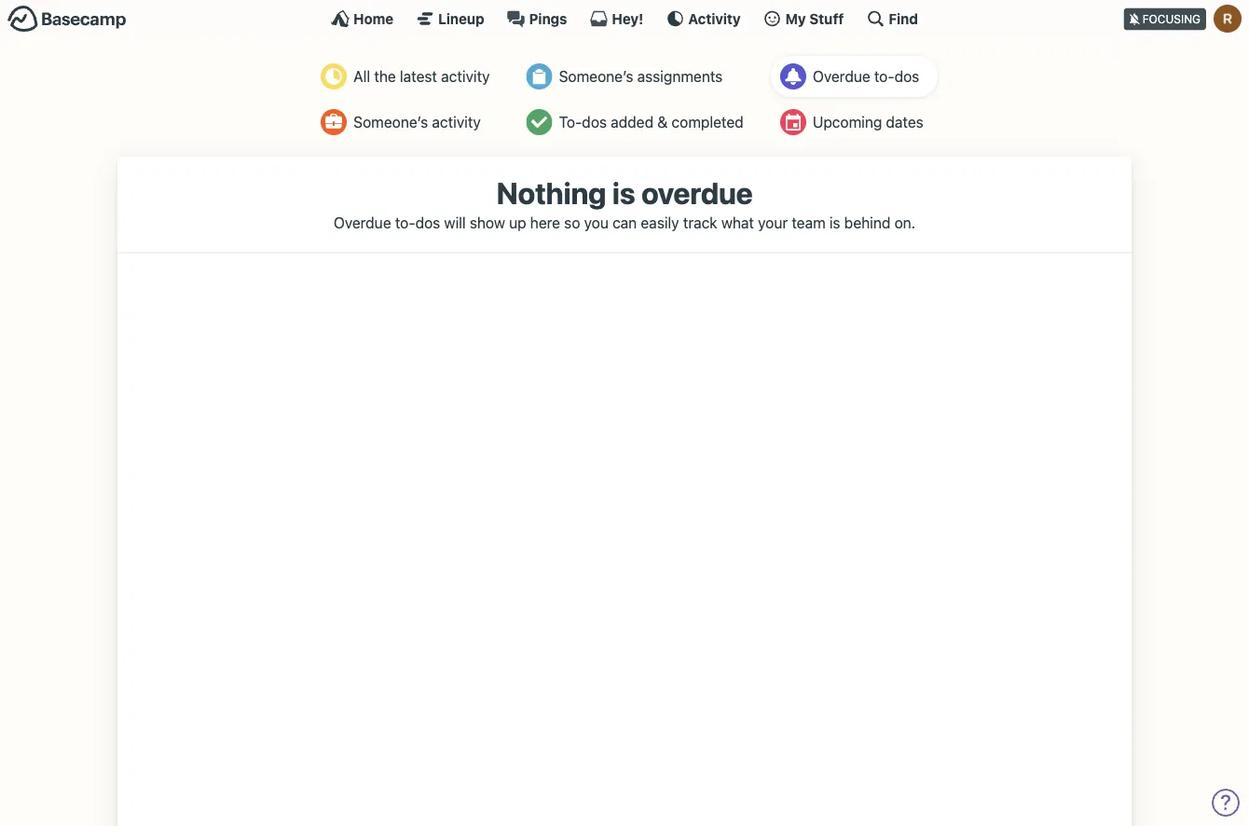 Task type: locate. For each thing, give the bounding box(es) containing it.
activity right latest
[[441, 68, 490, 85]]

1 horizontal spatial dos
[[582, 113, 607, 131]]

hey! button
[[590, 9, 644, 28]]

reports image
[[780, 63, 807, 90]]

completed
[[672, 113, 744, 131]]

2 vertical spatial dos
[[416, 213, 440, 231]]

my stuff
[[786, 10, 844, 27]]

someone's down the
[[354, 113, 428, 131]]

activity
[[441, 68, 490, 85], [432, 113, 481, 131]]

upcoming dates link
[[771, 102, 938, 143]]

2 horizontal spatial dos
[[895, 68, 920, 85]]

overdue left will
[[334, 213, 391, 231]]

overdue to-dos
[[813, 68, 920, 85]]

1 vertical spatial overdue
[[334, 213, 391, 231]]

to- inside nothing is overdue overdue to-dos will show up here so you can easily track what your team is behind on.
[[395, 213, 416, 231]]

1 vertical spatial someone's
[[354, 113, 428, 131]]

stuff
[[810, 10, 844, 27]]

overdue up upcoming
[[813, 68, 871, 85]]

home
[[354, 10, 394, 27]]

team
[[792, 213, 826, 231]]

latest
[[400, 68, 437, 85]]

is
[[613, 175, 636, 211], [830, 213, 841, 231]]

activity link
[[666, 9, 741, 28]]

assignment image
[[527, 63, 553, 90]]

is right team
[[830, 213, 841, 231]]

you
[[584, 213, 609, 231]]

1 horizontal spatial overdue
[[813, 68, 871, 85]]

0 vertical spatial overdue
[[813, 68, 871, 85]]

to- up upcoming dates
[[875, 68, 895, 85]]

someone's
[[559, 68, 634, 85], [354, 113, 428, 131]]

all the latest activity
[[354, 68, 490, 85]]

person report image
[[321, 109, 347, 135]]

0 vertical spatial to-
[[875, 68, 895, 85]]

1 vertical spatial activity
[[432, 113, 481, 131]]

dos left added
[[582, 113, 607, 131]]

all
[[354, 68, 370, 85]]

upcoming dates
[[813, 113, 924, 131]]

to-dos added & completed
[[559, 113, 744, 131]]

to-
[[875, 68, 895, 85], [395, 213, 416, 231]]

0 horizontal spatial overdue
[[334, 213, 391, 231]]

nothing is overdue overdue to-dos will show up here so you can easily track what your team is behind on.
[[334, 175, 916, 231]]

0 horizontal spatial is
[[613, 175, 636, 211]]

overdue
[[813, 68, 871, 85], [334, 213, 391, 231]]

1 horizontal spatial someone's
[[559, 68, 634, 85]]

what
[[722, 213, 755, 231]]

someone's assignments link
[[517, 56, 758, 97]]

on.
[[895, 213, 916, 231]]

all the latest activity link
[[312, 56, 504, 97]]

upcoming
[[813, 113, 883, 131]]

activity report image
[[321, 63, 347, 90]]

0 vertical spatial is
[[613, 175, 636, 211]]

1 vertical spatial dos
[[582, 113, 607, 131]]

someone's up to-
[[559, 68, 634, 85]]

0 vertical spatial dos
[[895, 68, 920, 85]]

pings
[[529, 10, 567, 27]]

0 vertical spatial activity
[[441, 68, 490, 85]]

activity down all the latest activity
[[432, 113, 481, 131]]

0 horizontal spatial to-
[[395, 213, 416, 231]]

to- left will
[[395, 213, 416, 231]]

todo image
[[527, 109, 553, 135]]

dos left will
[[416, 213, 440, 231]]

so
[[565, 213, 581, 231]]

pings button
[[507, 9, 567, 28]]

1 vertical spatial to-
[[395, 213, 416, 231]]

dos inside overdue to-dos link
[[895, 68, 920, 85]]

someone's assignments
[[559, 68, 723, 85]]

your
[[758, 213, 788, 231]]

0 vertical spatial someone's
[[559, 68, 634, 85]]

0 horizontal spatial dos
[[416, 213, 440, 231]]

someone's inside 'link'
[[354, 113, 428, 131]]

dos
[[895, 68, 920, 85], [582, 113, 607, 131], [416, 213, 440, 231]]

to-dos added & completed link
[[517, 102, 758, 143]]

1 horizontal spatial is
[[830, 213, 841, 231]]

lineup
[[439, 10, 485, 27]]

1 horizontal spatial to-
[[875, 68, 895, 85]]

is up can
[[613, 175, 636, 211]]

dos up dates
[[895, 68, 920, 85]]

will
[[444, 213, 466, 231]]

home link
[[331, 9, 394, 28]]

0 horizontal spatial someone's
[[354, 113, 428, 131]]

dates
[[886, 113, 924, 131]]



Task type: vqa. For each thing, say whether or not it's contained in the screenshot.
'Someone's'
yes



Task type: describe. For each thing, give the bounding box(es) containing it.
schedule image
[[780, 109, 807, 135]]

easily
[[641, 213, 680, 231]]

someone's activity
[[354, 113, 481, 131]]

someone's for someone's activity
[[354, 113, 428, 131]]

someone's activity link
[[312, 102, 504, 143]]

assignments
[[638, 68, 723, 85]]

lineup link
[[416, 9, 485, 28]]

nothing
[[497, 175, 606, 211]]

overdue inside nothing is overdue overdue to-dos will show up here so you can easily track what your team is behind on.
[[334, 213, 391, 231]]

ruby image
[[1214, 5, 1242, 33]]

hey!
[[612, 10, 644, 27]]

find button
[[867, 9, 919, 28]]

track
[[683, 213, 718, 231]]

overdue to-dos link
[[771, 56, 938, 97]]

activity
[[689, 10, 741, 27]]

to-
[[559, 113, 582, 131]]

up
[[509, 213, 527, 231]]

can
[[613, 213, 637, 231]]

dos inside nothing is overdue overdue to-dos will show up here so you can easily track what your team is behind on.
[[416, 213, 440, 231]]

switch accounts image
[[7, 5, 127, 34]]

1 vertical spatial is
[[830, 213, 841, 231]]

focusing button
[[1125, 0, 1250, 36]]

someone's for someone's assignments
[[559, 68, 634, 85]]

show
[[470, 213, 505, 231]]

overdue
[[642, 175, 753, 211]]

added
[[611, 113, 654, 131]]

main element
[[0, 0, 1250, 36]]

behind
[[845, 213, 891, 231]]

my
[[786, 10, 806, 27]]

to- inside overdue to-dos link
[[875, 68, 895, 85]]

dos inside to-dos added & completed link
[[582, 113, 607, 131]]

find
[[889, 10, 919, 27]]

the
[[374, 68, 396, 85]]

my stuff button
[[763, 9, 844, 28]]

here
[[530, 213, 561, 231]]

activity inside 'link'
[[432, 113, 481, 131]]

focusing
[[1143, 13, 1201, 26]]

&
[[658, 113, 668, 131]]



